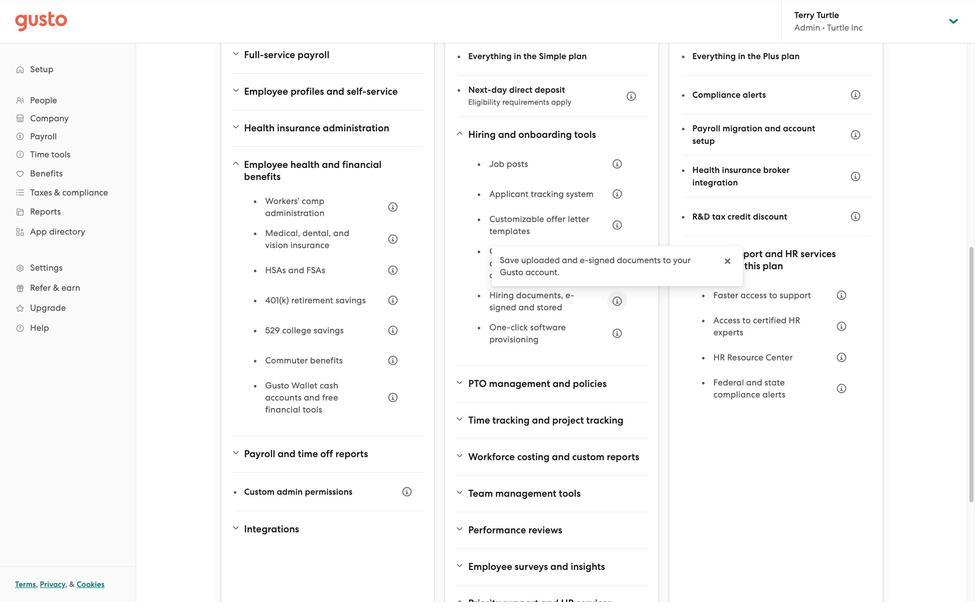 Task type: locate. For each thing, give the bounding box(es) containing it.
turtle right •
[[827, 23, 849, 33]]

and right dental,
[[333, 228, 349, 238]]

0 vertical spatial onboarding
[[518, 129, 572, 141]]

time up benefits
[[30, 150, 49, 160]]

1 vertical spatial benefits
[[310, 356, 343, 366]]

payroll up setup
[[693, 123, 721, 134]]

and down wallet in the bottom of the page
[[304, 393, 320, 403]]

r&d tax credit discount
[[693, 212, 787, 222]]

financial inside employee health and financial benefits
[[342, 159, 382, 171]]

1 vertical spatial gusto
[[265, 381, 289, 391]]

1 vertical spatial &
[[53, 283, 59, 293]]

hiring inside dropdown button
[[468, 129, 496, 141]]

state
[[765, 378, 785, 388]]

list
[[0, 91, 136, 338], [478, 153, 628, 354], [254, 195, 404, 424], [703, 285, 852, 409]]

customizable for for
[[489, 246, 544, 256]]

posts
[[507, 159, 528, 169]]

health for health insurance broker integration
[[693, 165, 720, 176]]

to inside save uploaded and e-signed documents to your gusto account.
[[663, 255, 671, 266]]

time inside 'dropdown button'
[[30, 150, 49, 160]]

reports inside dropdown button
[[336, 449, 368, 460]]

2 everything from the left
[[693, 51, 736, 61]]

payroll up custom
[[244, 449, 275, 460]]

0 vertical spatial customizable
[[489, 214, 544, 224]]

benefits
[[244, 171, 281, 183], [310, 356, 343, 366]]

and down discount
[[765, 248, 783, 260]]

and inside dropdown button
[[498, 129, 516, 141]]

financial down accounts
[[265, 405, 301, 415]]

1 vertical spatial onboarding
[[546, 246, 594, 256]]

0 vertical spatial health
[[244, 122, 275, 134]]

payroll for payroll migration and account setup
[[693, 123, 721, 134]]

1 horizontal spatial service
[[367, 86, 398, 97]]

0 horizontal spatial to
[[663, 255, 671, 266]]

1 horizontal spatial the
[[748, 51, 761, 61]]

e- right "documents,"
[[566, 291, 574, 301]]

health insurance administration
[[244, 122, 389, 134]]

0 horizontal spatial payroll
[[30, 131, 57, 142]]

1 vertical spatial insurance
[[722, 165, 761, 176]]

gusto down the save
[[500, 268, 523, 278]]

cookies button
[[77, 579, 105, 591]]

the left simple
[[524, 51, 537, 61]]

savings for 529 college savings
[[314, 326, 344, 336]]

workforce
[[468, 452, 515, 463]]

hr for certified
[[789, 316, 800, 326]]

1 horizontal spatial time
[[468, 415, 490, 427]]

reports for payroll and time off reports
[[336, 449, 368, 460]]

signed left "documents"
[[589, 255, 615, 266]]

insurance for broker
[[722, 165, 761, 176]]

reviews
[[528, 525, 562, 537]]

and up job posts
[[498, 129, 516, 141]]

plan right plus
[[781, 51, 800, 61]]

administration inside list
[[265, 208, 325, 218]]

401(k)
[[265, 296, 289, 306]]

hr inside access to certified hr experts
[[789, 316, 800, 326]]

dental,
[[302, 228, 331, 238]]

everything in the simple plan
[[468, 51, 587, 61]]

in inside priority support and hr services included in this plan
[[734, 260, 742, 272]]

0 horizontal spatial health
[[244, 122, 275, 134]]

customizable inside 'customizable offer letter templates'
[[489, 214, 544, 224]]

, left privacy link
[[36, 581, 38, 590]]

1 vertical spatial health
[[693, 165, 720, 176]]

insurance up integration
[[722, 165, 761, 176]]

hiring down eligibility
[[468, 129, 496, 141]]

health for health insurance administration
[[244, 122, 275, 134]]

team management tools
[[468, 488, 581, 500]]

alerts down state
[[763, 390, 786, 400]]

job posts
[[489, 159, 528, 169]]

uploaded
[[521, 255, 560, 266]]

2 vertical spatial insurance
[[290, 240, 330, 250]]

benefits up workers'
[[244, 171, 281, 183]]

time inside dropdown button
[[468, 415, 490, 427]]

2 , from the left
[[65, 581, 67, 590]]

and left state
[[746, 378, 762, 388]]

support up this
[[728, 248, 763, 260]]

customizable up checklist
[[489, 246, 544, 256]]

& inside "dropdown button"
[[54, 188, 60, 198]]

1 everything from the left
[[468, 51, 512, 61]]

health inside dropdown button
[[244, 122, 275, 134]]

customizable inside customizable onboarding checklist for employees and managers
[[489, 246, 544, 256]]

e- down letter at right top
[[580, 255, 589, 266]]

management down costing
[[495, 488, 557, 500]]

administration inside dropdown button
[[323, 122, 389, 134]]

1 horizontal spatial reports
[[607, 452, 639, 463]]

signed up one-
[[489, 303, 516, 313]]

payroll for payroll and time off reports
[[244, 449, 275, 460]]

2 horizontal spatial payroll
[[693, 123, 721, 134]]

1 vertical spatial customizable
[[489, 246, 544, 256]]

vision
[[265, 240, 288, 250]]

2 customizable from the top
[[489, 246, 544, 256]]

management inside dropdown button
[[495, 488, 557, 500]]

hr left services
[[785, 248, 798, 260]]

payroll inside the payroll migration and account setup
[[693, 123, 721, 134]]

2 horizontal spatial to
[[769, 291, 778, 301]]

1 vertical spatial financial
[[265, 405, 301, 415]]

2 vertical spatial employee
[[468, 562, 512, 573]]

payroll inside 'dropdown button'
[[30, 131, 57, 142]]

0 horizontal spatial reports
[[336, 449, 368, 460]]

hr for and
[[785, 248, 798, 260]]

app
[[30, 227, 47, 237]]

1 horizontal spatial compliance
[[714, 390, 760, 400]]

payroll down company
[[30, 131, 57, 142]]

0 horizontal spatial the
[[524, 51, 537, 61]]

employee left health
[[244, 159, 288, 171]]

savings right retirement
[[336, 296, 366, 306]]

& left the earn
[[53, 283, 59, 293]]

0 vertical spatial financial
[[342, 159, 382, 171]]

hiring for hiring and onboarding tools
[[468, 129, 496, 141]]

your
[[673, 255, 691, 266]]

onboarding down apply
[[518, 129, 572, 141]]

company
[[30, 113, 69, 123]]

1 vertical spatial e-
[[566, 291, 574, 301]]

time down pto
[[468, 415, 490, 427]]

home image
[[15, 11, 67, 31]]

employee down "full-"
[[244, 86, 288, 97]]

employee for employee profiles and self-service
[[244, 86, 288, 97]]

full-
[[244, 49, 264, 61]]

1 vertical spatial turtle
[[827, 23, 849, 33]]

0 horizontal spatial e-
[[566, 291, 574, 301]]

1 vertical spatial service
[[367, 86, 398, 97]]

0 horizontal spatial time
[[30, 150, 49, 160]]

gusto
[[500, 268, 523, 278], [265, 381, 289, 391]]

0 horizontal spatial signed
[[489, 303, 516, 313]]

plan right simple
[[569, 51, 587, 61]]

0 horizontal spatial tracking
[[493, 415, 530, 427]]

, left cookies 'button'
[[65, 581, 67, 590]]

1 horizontal spatial health
[[693, 165, 720, 176]]

savings right college
[[314, 326, 344, 336]]

insurance inside dropdown button
[[277, 122, 321, 134]]

0 horizontal spatial service
[[264, 49, 295, 61]]

1 vertical spatial employee
[[244, 159, 288, 171]]

reports right 'custom'
[[607, 452, 639, 463]]

customizable
[[489, 214, 544, 224], [489, 246, 544, 256]]

onboarding up employees on the top right of page
[[546, 246, 594, 256]]

service
[[264, 49, 295, 61], [367, 86, 398, 97]]

0 vertical spatial e-
[[580, 255, 589, 266]]

and right health
[[322, 159, 340, 171]]

help link
[[10, 319, 125, 337]]

compliance down federal
[[714, 390, 760, 400]]

access
[[741, 291, 767, 301]]

1 horizontal spatial financial
[[342, 159, 382, 171]]

inc
[[851, 23, 863, 33]]

gusto up accounts
[[265, 381, 289, 391]]

deposit
[[535, 85, 565, 95]]

& left cookies 'button'
[[69, 581, 75, 590]]

tracking right the "project"
[[586, 415, 624, 427]]

and inside the payroll migration and account setup
[[765, 123, 781, 134]]

1 horizontal spatial payroll
[[244, 449, 275, 460]]

dialog main content element
[[492, 246, 743, 287]]

1 vertical spatial support
[[780, 291, 811, 301]]

0 vertical spatial to
[[663, 255, 671, 266]]

0 horizontal spatial benefits
[[244, 171, 281, 183]]

0 vertical spatial turtle
[[817, 10, 839, 21]]

2 vertical spatial hr
[[714, 353, 725, 363]]

everything for everything in the plus plan
[[693, 51, 736, 61]]

save uploaded and e-signed documents to your gusto account.
[[500, 255, 691, 278]]

fsas
[[307, 266, 325, 276]]

1 horizontal spatial signed
[[589, 255, 615, 266]]

&
[[54, 188, 60, 198], [53, 283, 59, 293], [69, 581, 75, 590]]

and left policies
[[553, 378, 571, 390]]

and inside the "gusto wallet cash accounts and free financial tools"
[[304, 393, 320, 403]]

and left the time
[[278, 449, 296, 460]]

tracking up offer
[[531, 189, 564, 199]]

compliance inside federal and state compliance alerts
[[714, 390, 760, 400]]

and down "documents,"
[[519, 303, 535, 313]]

compliance down benefits link
[[62, 188, 108, 198]]

requirements
[[502, 98, 549, 107]]

alerts up migration on the right of page
[[743, 90, 766, 100]]

employee for employee surveys and insights
[[468, 562, 512, 573]]

1 vertical spatial compliance
[[714, 390, 760, 400]]

next-
[[468, 85, 492, 95]]

refer & earn link
[[10, 279, 125, 297]]

0 horizontal spatial everything
[[468, 51, 512, 61]]

1 horizontal spatial ,
[[65, 581, 67, 590]]

benefits inside employee health and financial benefits
[[244, 171, 281, 183]]

1 customizable from the top
[[489, 214, 544, 224]]

time
[[298, 449, 318, 460]]

1 horizontal spatial e-
[[580, 255, 589, 266]]

insurance up health
[[277, 122, 321, 134]]

reports right off
[[336, 449, 368, 460]]

financial down health insurance administration dropdown button
[[342, 159, 382, 171]]

0 vertical spatial hiring
[[468, 129, 496, 141]]

0 vertical spatial insurance
[[277, 122, 321, 134]]

customizable up templates
[[489, 214, 544, 224]]

gusto inside the "gusto wallet cash accounts and free financial tools"
[[265, 381, 289, 391]]

payroll migration and account setup
[[693, 123, 815, 147]]

workforce costing and custom reports button
[[455, 446, 648, 470]]

0 vertical spatial management
[[489, 378, 550, 390]]

& right taxes on the top of the page
[[54, 188, 60, 198]]

0 horizontal spatial support
[[728, 248, 763, 260]]

0 vertical spatial compliance
[[62, 188, 108, 198]]

0 vertical spatial administration
[[323, 122, 389, 134]]

support up certified
[[780, 291, 811, 301]]

retirement
[[291, 296, 333, 306]]

1 vertical spatial management
[[495, 488, 557, 500]]

plan right this
[[763, 260, 783, 272]]

everything in the plus plan
[[693, 51, 800, 61]]

the left plus
[[748, 51, 761, 61]]

and down checklist
[[489, 271, 506, 281]]

0 horizontal spatial gusto
[[265, 381, 289, 391]]

administration for insurance
[[323, 122, 389, 134]]

settings
[[30, 263, 63, 273]]

included
[[693, 260, 732, 272]]

1 horizontal spatial gusto
[[500, 268, 523, 278]]

insurance down dental,
[[290, 240, 330, 250]]

management inside dropdown button
[[489, 378, 550, 390]]

employee inside employee health and financial benefits
[[244, 159, 288, 171]]

2 vertical spatial to
[[743, 316, 751, 326]]

financial inside the "gusto wallet cash accounts and free financial tools"
[[265, 405, 301, 415]]

and left account
[[765, 123, 781, 134]]

1 horizontal spatial benefits
[[310, 356, 343, 366]]

2 the from the left
[[748, 51, 761, 61]]

terms link
[[15, 581, 36, 590]]

health
[[290, 159, 320, 171]]

and right uploaded
[[562, 255, 578, 266]]

center
[[766, 353, 793, 363]]

reports inside dropdown button
[[607, 452, 639, 463]]

gusto inside save uploaded and e-signed documents to your gusto account.
[[500, 268, 523, 278]]

0 horizontal spatial ,
[[36, 581, 38, 590]]

tracking
[[531, 189, 564, 199], [493, 415, 530, 427], [586, 415, 624, 427]]

in left this
[[734, 260, 742, 272]]

tracking for applicant
[[531, 189, 564, 199]]

upgrade link
[[10, 299, 125, 317]]

time tracking and project tracking
[[468, 415, 624, 427]]

everything up compliance
[[693, 51, 736, 61]]

resource
[[727, 353, 764, 363]]

faster access to support
[[714, 291, 811, 301]]

insights
[[571, 562, 605, 573]]

hr left resource
[[714, 353, 725, 363]]

employee down performance on the bottom of the page
[[468, 562, 512, 573]]

everything up the day
[[468, 51, 512, 61]]

hiring inside "hiring documents, e- signed and stored"
[[489, 291, 514, 301]]

1 vertical spatial hr
[[789, 316, 800, 326]]

onboarding inside customizable onboarding checklist for employees and managers
[[546, 246, 594, 256]]

hr inside priority support and hr services included in this plan
[[785, 248, 798, 260]]

in left plus
[[738, 51, 746, 61]]

the for simple
[[524, 51, 537, 61]]

reports
[[336, 449, 368, 460], [607, 452, 639, 463]]

and right surveys
[[550, 562, 568, 573]]

terry turtle admin • turtle inc
[[795, 10, 863, 33]]

0 vertical spatial signed
[[589, 255, 615, 266]]

0 vertical spatial savings
[[336, 296, 366, 306]]

1 vertical spatial alerts
[[763, 390, 786, 400]]

reports link
[[10, 203, 125, 221]]

hiring for hiring documents, e- signed and stored
[[489, 291, 514, 301]]

payroll and time off reports button
[[231, 443, 424, 467]]

1 , from the left
[[36, 581, 38, 590]]

click
[[511, 323, 528, 333]]

team
[[468, 488, 493, 500]]

0 vertical spatial benefits
[[244, 171, 281, 183]]

privacy
[[40, 581, 65, 590]]

time tools
[[30, 150, 70, 160]]

in up direct
[[514, 51, 521, 61]]

payroll inside dropdown button
[[244, 449, 275, 460]]

0 horizontal spatial compliance
[[62, 188, 108, 198]]

app directory
[[30, 227, 85, 237]]

1 vertical spatial administration
[[265, 208, 325, 218]]

insurance inside 'health insurance broker integration'
[[722, 165, 761, 176]]

off
[[320, 449, 333, 460]]

administration
[[323, 122, 389, 134], [265, 208, 325, 218]]

0 vertical spatial gusto
[[500, 268, 523, 278]]

& for compliance
[[54, 188, 60, 198]]

1 vertical spatial hiring
[[489, 291, 514, 301]]

0 vertical spatial employee
[[244, 86, 288, 97]]

benefits inside list
[[310, 356, 343, 366]]

0 vertical spatial hr
[[785, 248, 798, 260]]

1 the from the left
[[524, 51, 537, 61]]

turtle up •
[[817, 10, 839, 21]]

time tools button
[[10, 146, 125, 164]]

0 vertical spatial &
[[54, 188, 60, 198]]

tracking inside list
[[531, 189, 564, 199]]

in for simple
[[514, 51, 521, 61]]

2 horizontal spatial tracking
[[586, 415, 624, 427]]

employee for employee health and financial benefits
[[244, 159, 288, 171]]

0 horizontal spatial financial
[[265, 405, 301, 415]]

health inside 'health insurance broker integration'
[[693, 165, 720, 176]]

customizable onboarding checklist for employees and managers
[[489, 246, 594, 281]]

cookies
[[77, 581, 105, 590]]

administration down self-
[[323, 122, 389, 134]]

benefits up the cash
[[310, 356, 343, 366]]

hr right certified
[[789, 316, 800, 326]]

discount
[[753, 212, 787, 222]]

turtle
[[817, 10, 839, 21], [827, 23, 849, 33]]

1 horizontal spatial support
[[780, 291, 811, 301]]

1 vertical spatial signed
[[489, 303, 516, 313]]

1 vertical spatial savings
[[314, 326, 344, 336]]

management right pto
[[489, 378, 550, 390]]

hiring up one-
[[489, 291, 514, 301]]

benefits link
[[10, 165, 125, 183]]

list containing job posts
[[478, 153, 628, 354]]

1 horizontal spatial to
[[743, 316, 751, 326]]

eligibility
[[468, 98, 500, 107]]

project
[[552, 415, 584, 427]]

1 horizontal spatial everything
[[693, 51, 736, 61]]

insurance inside medical, dental, and vision insurance
[[290, 240, 330, 250]]

tracking up workforce on the bottom of the page
[[493, 415, 530, 427]]

0 vertical spatial time
[[30, 150, 49, 160]]

0 vertical spatial support
[[728, 248, 763, 260]]

1 horizontal spatial tracking
[[531, 189, 564, 199]]

1 vertical spatial time
[[468, 415, 490, 427]]

hr
[[785, 248, 798, 260], [789, 316, 800, 326], [714, 353, 725, 363]]

administration down workers'
[[265, 208, 325, 218]]

e-
[[580, 255, 589, 266], [566, 291, 574, 301]]

benefits
[[30, 169, 63, 179]]



Task type: describe. For each thing, give the bounding box(es) containing it.
stored
[[537, 303, 562, 313]]

& for earn
[[53, 283, 59, 293]]

earn
[[61, 283, 80, 293]]

college
[[282, 326, 311, 336]]

insurance for administration
[[277, 122, 321, 134]]

apply
[[551, 98, 572, 107]]

0 vertical spatial alerts
[[743, 90, 766, 100]]

direct
[[509, 85, 533, 95]]

0 vertical spatial service
[[264, 49, 295, 61]]

integrations
[[244, 524, 299, 536]]

applicant tracking system
[[489, 189, 594, 199]]

federal
[[714, 378, 744, 388]]

commuter
[[265, 356, 308, 366]]

plan for everything in the plus plan
[[781, 51, 800, 61]]

compliance inside "dropdown button"
[[62, 188, 108, 198]]

529
[[265, 326, 280, 336]]

letter
[[568, 214, 589, 224]]

list containing people
[[0, 91, 136, 338]]

setup
[[693, 136, 715, 147]]

credit
[[728, 212, 751, 222]]

people button
[[10, 91, 125, 109]]

and inside federal and state compliance alerts
[[746, 378, 762, 388]]

tools inside the "gusto wallet cash accounts and free financial tools"
[[303, 405, 322, 415]]

401(k) retirement savings
[[265, 296, 366, 306]]

support inside priority support and hr services included in this plan
[[728, 248, 763, 260]]

admin
[[277, 487, 303, 498]]

medical, dental, and vision insurance
[[265, 228, 349, 250]]

savings for 401(k) retirement savings
[[336, 296, 366, 306]]

e- inside save uploaded and e-signed documents to your gusto account.
[[580, 255, 589, 266]]

costing
[[517, 452, 550, 463]]

and inside save uploaded and e-signed documents to your gusto account.
[[562, 255, 578, 266]]

medical,
[[265, 228, 300, 238]]

management for team
[[495, 488, 557, 500]]

next-day direct deposit eligibility requirements apply
[[468, 85, 572, 107]]

managers
[[508, 271, 549, 281]]

applicant
[[489, 189, 529, 199]]

plan for everything in the simple plan
[[569, 51, 587, 61]]

company button
[[10, 109, 125, 127]]

and inside customizable onboarding checklist for employees and managers
[[489, 271, 506, 281]]

1 vertical spatial to
[[769, 291, 778, 301]]

documents,
[[516, 291, 563, 301]]

workers'
[[265, 196, 300, 206]]

performance
[[468, 525, 526, 537]]

federal and state compliance alerts
[[714, 378, 786, 400]]

in for plus
[[738, 51, 746, 61]]

access
[[714, 316, 740, 326]]

offer
[[546, 214, 566, 224]]

compliance alerts
[[693, 90, 766, 100]]

refer & earn
[[30, 283, 80, 293]]

list containing faster access to support
[[703, 285, 852, 409]]

tools inside 'dropdown button'
[[51, 150, 70, 160]]

signed inside save uploaded and e-signed documents to your gusto account.
[[589, 255, 615, 266]]

and inside "hiring documents, e- signed and stored"
[[519, 303, 535, 313]]

gusto navigation element
[[0, 43, 136, 354]]

and inside medical, dental, and vision insurance
[[333, 228, 349, 238]]

taxes & compliance
[[30, 188, 108, 198]]

full-service payroll
[[244, 49, 329, 61]]

account
[[783, 123, 815, 134]]

one-
[[489, 323, 511, 333]]

terms
[[15, 581, 36, 590]]

management for pto
[[489, 378, 550, 390]]

administration for comp
[[265, 208, 325, 218]]

cash
[[320, 381, 338, 391]]

to inside access to certified hr experts
[[743, 316, 751, 326]]

checklist
[[489, 258, 524, 269]]

and inside employee health and financial benefits
[[322, 159, 340, 171]]

policies
[[573, 378, 607, 390]]

team management tools button
[[455, 482, 648, 506]]

tax
[[712, 212, 726, 222]]

integrations button
[[231, 518, 424, 542]]

time for time tools
[[30, 150, 49, 160]]

and left fsas
[[288, 266, 304, 276]]

e- inside "hiring documents, e- signed and stored"
[[566, 291, 574, 301]]

hsas
[[265, 266, 286, 276]]

and left the "project"
[[532, 415, 550, 427]]

settings link
[[10, 259, 125, 277]]

and inside dropdown button
[[278, 449, 296, 460]]

payroll
[[298, 49, 329, 61]]

job
[[489, 159, 505, 169]]

2 vertical spatial &
[[69, 581, 75, 590]]

accounts
[[265, 393, 302, 403]]

reports for workforce costing and custom reports
[[607, 452, 639, 463]]

alerts inside federal and state compliance alerts
[[763, 390, 786, 400]]

everything for everything in the simple plan
[[468, 51, 512, 61]]

employee surveys and insights button
[[455, 556, 648, 580]]

comp
[[302, 196, 324, 206]]

health insurance administration button
[[231, 116, 424, 141]]

certified
[[753, 316, 787, 326]]

day
[[491, 85, 507, 95]]

simple
[[539, 51, 566, 61]]

account.
[[526, 268, 560, 278]]

onboarding inside dropdown button
[[518, 129, 572, 141]]

pto
[[468, 378, 487, 390]]

employee profiles and self-service
[[244, 86, 398, 97]]

plan inside priority support and hr services included in this plan
[[763, 260, 783, 272]]

and left self-
[[326, 86, 344, 97]]

time for time tracking and project tracking
[[468, 415, 490, 427]]

permissions
[[305, 487, 353, 498]]

migration
[[723, 123, 763, 134]]

setup
[[30, 64, 54, 74]]

pto management and policies
[[468, 378, 607, 390]]

list containing workers' comp administration
[[254, 195, 404, 424]]

signed inside "hiring documents, e- signed and stored"
[[489, 303, 516, 313]]

help
[[30, 323, 49, 333]]

time tracking and project tracking button
[[455, 409, 648, 433]]

performance reviews button
[[455, 519, 648, 543]]

commuter benefits
[[265, 356, 343, 366]]

the for plus
[[748, 51, 761, 61]]

employees
[[539, 258, 583, 269]]

tracking for time
[[493, 415, 530, 427]]

health insurance broker integration
[[693, 165, 790, 188]]

system
[[566, 189, 594, 199]]

payroll button
[[10, 127, 125, 146]]

and inside priority support and hr services included in this plan
[[765, 248, 783, 260]]

employee profiles and self-service button
[[231, 80, 424, 104]]

free
[[322, 393, 338, 403]]

compliance
[[693, 90, 741, 100]]

taxes
[[30, 188, 52, 198]]

app directory link
[[10, 223, 125, 241]]

save
[[500, 255, 519, 266]]

payroll and time off reports
[[244, 449, 368, 460]]

hsas and fsas
[[265, 266, 325, 276]]

this
[[744, 260, 760, 272]]

•
[[822, 23, 825, 33]]

and left 'custom'
[[552, 452, 570, 463]]

gusto wallet cash accounts and free financial tools
[[265, 381, 338, 415]]

payroll for payroll
[[30, 131, 57, 142]]

r&d
[[693, 212, 710, 222]]

hiring and onboarding tools button
[[455, 123, 648, 147]]

workforce costing and custom reports
[[468, 452, 639, 463]]

customizable for templates
[[489, 214, 544, 224]]



Task type: vqa. For each thing, say whether or not it's contained in the screenshot.
I corresponding to I am staying with Gusto, but my business is changing our FEIN or entity type.
no



